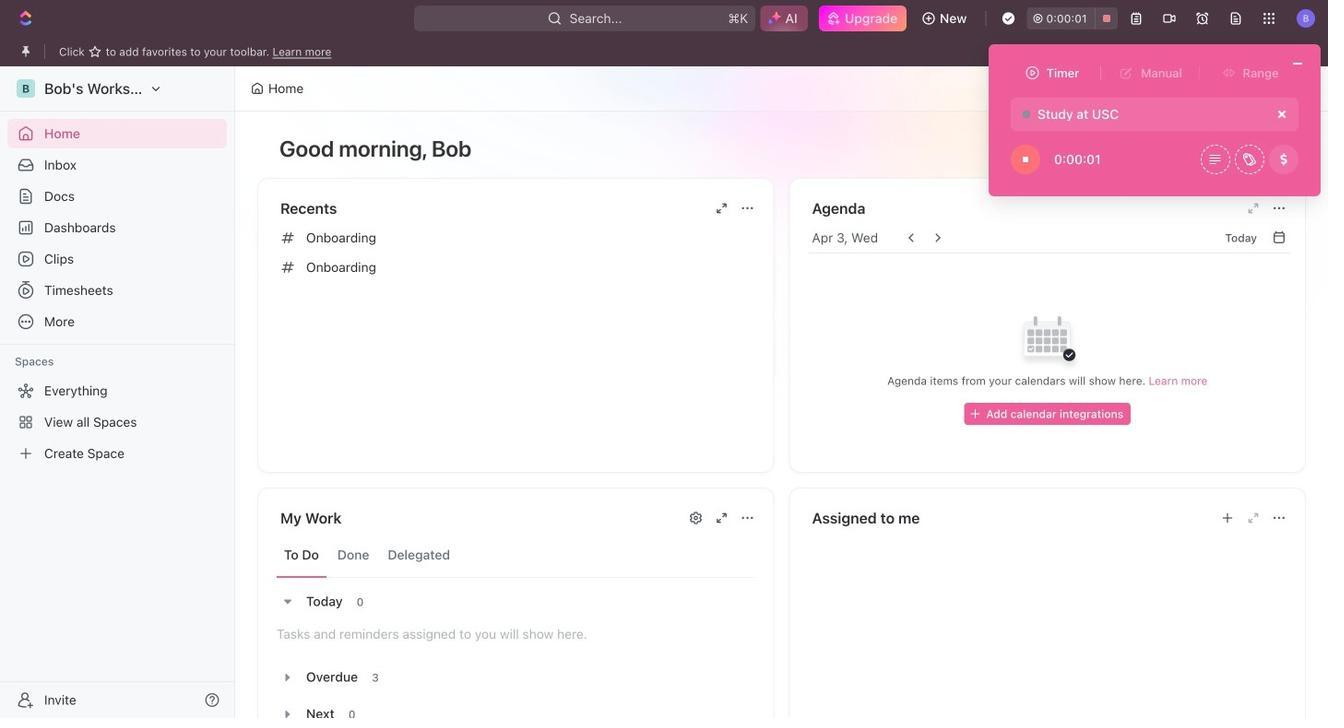 Task type: vqa. For each thing, say whether or not it's contained in the screenshot.
bob's workspace, , element
yes



Task type: locate. For each thing, give the bounding box(es) containing it.
tab list
[[277, 533, 755, 579]]

tree
[[7, 376, 227, 469]]



Task type: describe. For each thing, give the bounding box(es) containing it.
sidebar navigation
[[0, 66, 239, 719]]

bob's workspace, , element
[[17, 79, 35, 98]]

tree inside sidebar navigation
[[7, 376, 227, 469]]



